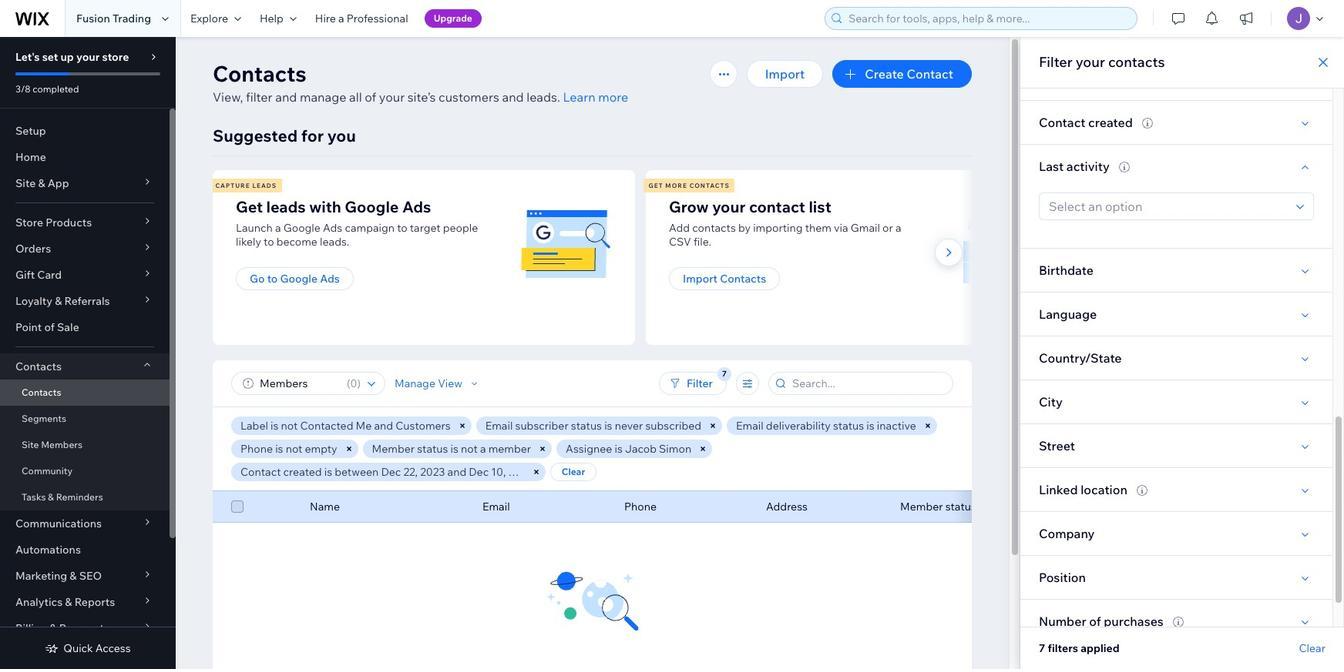 Task type: locate. For each thing, give the bounding box(es) containing it.
& left seo
[[70, 570, 77, 583]]

& right billing
[[50, 622, 57, 636]]

created for contact created
[[1088, 115, 1133, 130]]

is down empty
[[324, 466, 332, 479]]

2023
[[420, 466, 445, 479], [508, 466, 533, 479]]

contacts
[[1108, 53, 1165, 71], [692, 221, 736, 235]]

gift card button
[[0, 262, 170, 288]]

email for email subscriber status is never subscribed
[[485, 419, 513, 433]]

of inside sidebar element
[[44, 321, 55, 335]]

1 vertical spatial created
[[283, 466, 322, 479]]

phone down jacob
[[624, 500, 657, 514]]

& inside analytics & reports popup button
[[65, 596, 72, 610]]

your up by
[[712, 197, 746, 217]]

1 vertical spatial filter
[[687, 377, 713, 391]]

birthdate
[[1039, 263, 1094, 278]]

a left member
[[480, 442, 486, 456]]

0 vertical spatial contact
[[907, 66, 953, 82]]

file.
[[694, 235, 711, 249]]

deliverability
[[766, 419, 831, 433]]

0 horizontal spatial phone
[[240, 442, 273, 456]]

0
[[350, 377, 357, 391]]

0 horizontal spatial member
[[372, 442, 415, 456]]

not up phone is not empty on the bottom left of page
[[281, 419, 298, 433]]

0 vertical spatial ads
[[402, 197, 431, 217]]

contacted
[[300, 419, 353, 433]]

your right up
[[76, 50, 100, 64]]

ads down with
[[323, 221, 342, 235]]

completed
[[33, 83, 79, 95]]

ads up target
[[402, 197, 431, 217]]

linked
[[1039, 483, 1078, 498]]

import contacts
[[683, 272, 766, 286]]

billing & payments button
[[0, 616, 170, 642]]

clear button
[[550, 463, 597, 482], [1299, 642, 1326, 656]]

site down the home
[[15, 177, 36, 190]]

0 horizontal spatial created
[[283, 466, 322, 479]]

2 vertical spatial ads
[[320, 272, 340, 286]]

capture
[[215, 182, 250, 190]]

to
[[397, 221, 407, 235], [264, 235, 274, 249], [267, 272, 278, 286]]

automations link
[[0, 537, 170, 563]]

label
[[240, 419, 268, 433]]

of for point of sale
[[44, 321, 55, 335]]

filter inside filter button
[[687, 377, 713, 391]]

0 vertical spatial clear button
[[550, 463, 597, 482]]

& for analytics
[[65, 596, 72, 610]]

0 horizontal spatial contact
[[240, 466, 281, 479]]

google down "leads"
[[283, 221, 321, 235]]

2 vertical spatial google
[[280, 272, 318, 286]]

& right tasks
[[48, 492, 54, 503]]

0 horizontal spatial leads.
[[320, 235, 349, 249]]

a inside hire a professional link
[[338, 12, 344, 25]]

1 vertical spatial site
[[22, 439, 39, 451]]

contacts inside contacts popup button
[[15, 360, 62, 374]]

2 horizontal spatial of
[[1089, 614, 1101, 630]]

0 vertical spatial filter
[[1039, 53, 1073, 71]]

leads. left learn
[[527, 89, 560, 105]]

& inside "site & app" popup button
[[38, 177, 45, 190]]

1 vertical spatial clear
[[1299, 642, 1326, 656]]

1 horizontal spatial of
[[365, 89, 376, 105]]

contact up last
[[1039, 115, 1086, 130]]

site
[[15, 177, 36, 190], [22, 439, 39, 451]]

dec left 10,
[[469, 466, 489, 479]]

filter up contact created
[[1039, 53, 1073, 71]]

& inside loyalty & referrals dropdown button
[[55, 294, 62, 308]]

not left empty
[[286, 442, 302, 456]]

analytics
[[15, 596, 63, 610]]

clear for the leftmost clear button
[[562, 466, 585, 478]]

ads down get leads with google ads launch a google ads campaign to target people likely to become leads.
[[320, 272, 340, 286]]

1 vertical spatial phone
[[624, 500, 657, 514]]

google down become
[[280, 272, 318, 286]]

& inside billing & payments popup button
[[50, 622, 57, 636]]

contact down phone is not empty on the bottom left of page
[[240, 466, 281, 479]]

0 horizontal spatial of
[[44, 321, 55, 335]]

importing
[[753, 221, 803, 235]]

0 vertical spatial import
[[765, 66, 805, 82]]

store products button
[[0, 210, 170, 236]]

not
[[281, 419, 298, 433], [286, 442, 302, 456], [461, 442, 478, 456]]

manage view button
[[395, 377, 481, 391]]

1 vertical spatial contact
[[1039, 115, 1086, 130]]

Search for tools, apps, help & more... field
[[844, 8, 1132, 29]]

site down segments
[[22, 439, 39, 451]]

Select an option field
[[1044, 193, 1292, 220]]

contacts up filter in the top left of the page
[[213, 60, 307, 87]]

to left target
[[397, 221, 407, 235]]

1 horizontal spatial member
[[900, 500, 943, 514]]

import
[[765, 66, 805, 82], [683, 272, 718, 286]]

name
[[310, 500, 340, 514]]

0 vertical spatial member
[[372, 442, 415, 456]]

inactive
[[877, 419, 916, 433]]

contacts down point of sale
[[15, 360, 62, 374]]

contacts
[[690, 182, 730, 190]]

1 horizontal spatial created
[[1088, 115, 1133, 130]]

1 horizontal spatial leads.
[[527, 89, 560, 105]]

& inside tasks & reminders link
[[48, 492, 54, 503]]

all
[[349, 89, 362, 105]]

applied
[[1081, 642, 1120, 656]]

your inside sidebar element
[[76, 50, 100, 64]]

explore
[[190, 12, 228, 25]]

filter
[[1039, 53, 1073, 71], [687, 377, 713, 391]]

1 vertical spatial member
[[900, 500, 943, 514]]

google up "campaign"
[[345, 197, 399, 217]]

email left deliverability
[[736, 419, 764, 433]]

and right filter in the top left of the page
[[275, 89, 297, 105]]

import inside button
[[683, 272, 718, 286]]

empty
[[305, 442, 337, 456]]

clear
[[562, 466, 585, 478], [1299, 642, 1326, 656]]

of up "applied"
[[1089, 614, 1101, 630]]

phone down label
[[240, 442, 273, 456]]

import inside button
[[765, 66, 805, 82]]

contact right the create
[[907, 66, 953, 82]]

contacts inside contacts link
[[22, 387, 61, 398]]

of right all
[[365, 89, 376, 105]]

let's set up your store
[[15, 50, 129, 64]]

a right or
[[896, 221, 901, 235]]

0 horizontal spatial dec
[[381, 466, 401, 479]]

1 horizontal spatial phone
[[624, 500, 657, 514]]

site for site & app
[[15, 177, 36, 190]]

get leads with google ads launch a google ads campaign to target people likely to become leads.
[[236, 197, 478, 249]]

not for empty
[[286, 442, 302, 456]]

0 horizontal spatial clear button
[[550, 463, 597, 482]]

email up member
[[485, 419, 513, 433]]

is down customers
[[451, 442, 459, 456]]

to right "go"
[[267, 272, 278, 286]]

0 horizontal spatial contacts
[[692, 221, 736, 235]]

subscribed
[[645, 419, 701, 433]]

0 vertical spatial site
[[15, 177, 36, 190]]

filter for filter your contacts
[[1039, 53, 1073, 71]]

capture leads
[[215, 182, 277, 190]]

store products
[[15, 216, 92, 230]]

contacts up segments
[[22, 387, 61, 398]]

clear inside button
[[562, 466, 585, 478]]

None checkbox
[[231, 498, 244, 516]]

& left app
[[38, 177, 45, 190]]

filters
[[1048, 642, 1078, 656]]

contacts view, filter and manage all of your site's customers and leads. learn more
[[213, 60, 628, 105]]

get
[[236, 197, 263, 217]]

1 horizontal spatial contacts
[[1108, 53, 1165, 71]]

1 vertical spatial import
[[683, 272, 718, 286]]

0 vertical spatial google
[[345, 197, 399, 217]]

your left site's at left
[[379, 89, 405, 105]]

analytics & reports button
[[0, 590, 170, 616]]

a down "leads"
[[275, 221, 281, 235]]

1 vertical spatial leads.
[[320, 235, 349, 249]]

site's
[[408, 89, 436, 105]]

0 horizontal spatial filter
[[687, 377, 713, 391]]

phone for phone is not empty
[[240, 442, 273, 456]]

1 vertical spatial contacts
[[692, 221, 736, 235]]

assignee is jacob simon
[[566, 442, 691, 456]]

subscriber
[[515, 419, 569, 433]]

import for import
[[765, 66, 805, 82]]

via
[[834, 221, 848, 235]]

sidebar element
[[0, 37, 176, 670]]

people
[[443, 221, 478, 235]]

2 horizontal spatial contact
[[1039, 115, 1086, 130]]

2 vertical spatial of
[[1089, 614, 1101, 630]]

2 vertical spatial contact
[[240, 466, 281, 479]]

of left sale
[[44, 321, 55, 335]]

1 horizontal spatial filter
[[1039, 53, 1073, 71]]

& left reports
[[65, 596, 72, 610]]

grow your contact list add contacts by importing them via gmail or a csv file.
[[669, 197, 901, 249]]

created up activity on the top right
[[1088, 115, 1133, 130]]

upgrade button
[[424, 9, 482, 28]]

target
[[410, 221, 441, 235]]

site inside popup button
[[15, 177, 36, 190]]

1 vertical spatial clear button
[[1299, 642, 1326, 656]]

1 horizontal spatial import
[[765, 66, 805, 82]]

1 vertical spatial of
[[44, 321, 55, 335]]

list
[[809, 197, 831, 217]]

go to google ads button
[[236, 267, 354, 291]]

email for email deliverability status is inactive
[[736, 419, 764, 433]]

fusion trading
[[76, 12, 151, 25]]

create contact button
[[833, 60, 972, 88]]

filter up subscribed
[[687, 377, 713, 391]]

segments
[[22, 413, 66, 425]]

filter for filter
[[687, 377, 713, 391]]

0 horizontal spatial import
[[683, 272, 718, 286]]

referrals
[[64, 294, 110, 308]]

& right loyalty
[[55, 294, 62, 308]]

member status
[[900, 500, 976, 514]]

to right likely
[[264, 235, 274, 249]]

0 horizontal spatial 2023
[[420, 466, 445, 479]]

0 vertical spatial created
[[1088, 115, 1133, 130]]

leads. down with
[[320, 235, 349, 249]]

site & app button
[[0, 170, 170, 197]]

purchases
[[1104, 614, 1164, 630]]

contacts down by
[[720, 272, 766, 286]]

a right hire at the top of the page
[[338, 12, 344, 25]]

& inside marketing & seo popup button
[[70, 570, 77, 583]]

list
[[210, 170, 1074, 345]]

never
[[615, 419, 643, 433]]

0 vertical spatial phone
[[240, 442, 273, 456]]

1 horizontal spatial 2023
[[508, 466, 533, 479]]

hire
[[315, 12, 336, 25]]

0 vertical spatial of
[[365, 89, 376, 105]]

0 vertical spatial clear
[[562, 466, 585, 478]]

1 vertical spatial ads
[[323, 221, 342, 235]]

phone
[[240, 442, 273, 456], [624, 500, 657, 514]]

manage
[[395, 377, 435, 391]]

1 horizontal spatial clear
[[1299, 642, 1326, 656]]

likely
[[236, 235, 261, 249]]

2023 right 22,
[[420, 466, 445, 479]]

not for contacted
[[281, 419, 298, 433]]

contacts
[[213, 60, 307, 87], [720, 272, 766, 286], [15, 360, 62, 374], [22, 387, 61, 398]]

0 vertical spatial leads.
[[527, 89, 560, 105]]

by
[[738, 221, 751, 235]]

store
[[102, 50, 129, 64]]

0 horizontal spatial clear
[[562, 466, 585, 478]]

quick
[[63, 642, 93, 656]]

get more contacts
[[649, 182, 730, 190]]

2023 right 10,
[[508, 466, 533, 479]]

created down phone is not empty on the bottom left of page
[[283, 466, 322, 479]]

member for member status
[[900, 500, 943, 514]]

is
[[271, 419, 279, 433], [604, 419, 612, 433], [867, 419, 875, 433], [275, 442, 283, 456], [451, 442, 459, 456], [615, 442, 623, 456], [324, 466, 332, 479]]

let's
[[15, 50, 40, 64]]

dec left 22,
[[381, 466, 401, 479]]

1 horizontal spatial contact
[[907, 66, 953, 82]]

1 horizontal spatial dec
[[469, 466, 489, 479]]



Task type: vqa. For each thing, say whether or not it's contained in the screenshot.
people
yes



Task type: describe. For each thing, give the bounding box(es) containing it.
get
[[649, 182, 663, 190]]

upgrade
[[434, 12, 472, 24]]

members
[[41, 439, 82, 451]]

contact created
[[1039, 115, 1133, 130]]

assignee
[[566, 442, 612, 456]]

launch
[[236, 221, 273, 235]]

leads. inside contacts view, filter and manage all of your site's customers and leads. learn more
[[527, 89, 560, 105]]

and right me
[[374, 419, 393, 433]]

address
[[766, 500, 808, 514]]

between
[[335, 466, 379, 479]]

community link
[[0, 459, 170, 485]]

marketing
[[15, 570, 67, 583]]

ads inside button
[[320, 272, 340, 286]]

for
[[301, 126, 324, 146]]

view,
[[213, 89, 243, 105]]

go
[[250, 272, 265, 286]]

linked location
[[1039, 483, 1128, 498]]

last activity
[[1039, 159, 1110, 174]]

of inside contacts view, filter and manage all of your site's customers and leads. learn more
[[365, 89, 376, 105]]

& for loyalty
[[55, 294, 62, 308]]

customers
[[396, 419, 451, 433]]

communications button
[[0, 511, 170, 537]]

1 vertical spatial google
[[283, 221, 321, 235]]

seo
[[79, 570, 102, 583]]

suggested
[[213, 126, 298, 146]]

number
[[1039, 614, 1087, 630]]

created for contact created is between dec 22, 2023 and dec 10, 2023
[[283, 466, 322, 479]]

contact for contact created
[[1039, 115, 1086, 130]]

& for site
[[38, 177, 45, 190]]

gift card
[[15, 268, 62, 282]]

campaign
[[345, 221, 395, 235]]

import contacts button
[[669, 267, 780, 291]]

card
[[37, 268, 62, 282]]

is right label
[[271, 419, 279, 433]]

go to google ads
[[250, 272, 340, 286]]

member for member status is not a member
[[372, 442, 415, 456]]

your inside contacts view, filter and manage all of your site's customers and leads. learn more
[[379, 89, 405, 105]]

csv
[[669, 235, 691, 249]]

sale
[[57, 321, 79, 335]]

1 horizontal spatial clear button
[[1299, 642, 1326, 656]]

fusion
[[76, 12, 110, 25]]

to inside go to google ads button
[[267, 272, 278, 286]]

orders button
[[0, 236, 170, 262]]

hire a professional
[[315, 12, 408, 25]]

1 dec from the left
[[381, 466, 401, 479]]

contacts button
[[0, 354, 170, 380]]

clear for the right clear button
[[1299, 642, 1326, 656]]

tasks & reminders
[[22, 492, 103, 503]]

company
[[1039, 526, 1095, 542]]

email subscriber status is never subscribed
[[485, 419, 701, 433]]

hire a professional link
[[306, 0, 417, 37]]

1 2023 from the left
[[420, 466, 445, 479]]

create contact
[[865, 66, 953, 82]]

& for billing
[[50, 622, 57, 636]]

2 2023 from the left
[[508, 466, 533, 479]]

reminders
[[56, 492, 103, 503]]

email down 10,
[[483, 500, 510, 514]]

contacts inside contacts view, filter and manage all of your site's customers and leads. learn more
[[213, 60, 307, 87]]

filter button
[[659, 372, 727, 395]]

or
[[883, 221, 893, 235]]

loyalty & referrals
[[15, 294, 110, 308]]

home link
[[0, 144, 170, 170]]

is left jacob
[[615, 442, 623, 456]]

trading
[[112, 12, 151, 25]]

Unsaved view field
[[255, 373, 342, 395]]

site for site members
[[22, 439, 39, 451]]

manage view
[[395, 377, 463, 391]]

your up contact created
[[1076, 53, 1105, 71]]

you
[[327, 126, 356, 146]]

jacob
[[625, 442, 657, 456]]

setup
[[15, 124, 46, 138]]

contacts inside import contacts button
[[720, 272, 766, 286]]

Search... field
[[788, 373, 948, 395]]

& for marketing
[[70, 570, 77, 583]]

is left never
[[604, 419, 612, 433]]

not left member
[[461, 442, 478, 456]]

member status is not a member
[[372, 442, 531, 456]]

city
[[1039, 395, 1063, 410]]

suggested for you
[[213, 126, 356, 146]]

is left empty
[[275, 442, 283, 456]]

segments link
[[0, 406, 170, 432]]

your inside grow your contact list add contacts by importing them via gmail or a csv file.
[[712, 197, 746, 217]]

tasks & reminders link
[[0, 485, 170, 511]]

view
[[438, 377, 463, 391]]

manage
[[300, 89, 346, 105]]

7
[[1039, 642, 1045, 656]]

& for tasks
[[48, 492, 54, 503]]

street
[[1039, 439, 1075, 454]]

a inside grow your contact list add contacts by importing them via gmail or a csv file.
[[896, 221, 901, 235]]

app
[[48, 177, 69, 190]]

location
[[1081, 483, 1128, 498]]

import button
[[747, 60, 823, 88]]

gift
[[15, 268, 35, 282]]

list containing get leads with google ads
[[210, 170, 1074, 345]]

country/state
[[1039, 351, 1122, 366]]

is left inactive
[[867, 419, 875, 433]]

orders
[[15, 242, 51, 256]]

member
[[488, 442, 531, 456]]

22,
[[403, 466, 418, 479]]

and down member status is not a member
[[447, 466, 466, 479]]

home
[[15, 150, 46, 164]]

2 dec from the left
[[469, 466, 489, 479]]

10,
[[491, 466, 506, 479]]

position
[[1039, 570, 1086, 586]]

contact inside button
[[907, 66, 953, 82]]

help button
[[250, 0, 306, 37]]

and right customers
[[502, 89, 524, 105]]

marketing & seo
[[15, 570, 102, 583]]

loyalty & referrals button
[[0, 288, 170, 314]]

reports
[[75, 596, 115, 610]]

up
[[61, 50, 74, 64]]

contacts inside grow your contact list add contacts by importing them via gmail or a csv file.
[[692, 221, 736, 235]]

contact for contact created is between dec 22, 2023 and dec 10, 2023
[[240, 466, 281, 479]]

learn
[[563, 89, 596, 105]]

point of sale
[[15, 321, 79, 335]]

contacts link
[[0, 380, 170, 406]]

of for number of purchases
[[1089, 614, 1101, 630]]

google inside button
[[280, 272, 318, 286]]

import for import contacts
[[683, 272, 718, 286]]

a inside get leads with google ads launch a google ads campaign to target people likely to become leads.
[[275, 221, 281, 235]]

billing & payments
[[15, 622, 109, 636]]

0 vertical spatial contacts
[[1108, 53, 1165, 71]]

billing
[[15, 622, 47, 636]]

activity
[[1067, 159, 1110, 174]]

phone for phone
[[624, 500, 657, 514]]

leads. inside get leads with google ads launch a google ads campaign to target people likely to become leads.
[[320, 235, 349, 249]]

contact
[[749, 197, 805, 217]]



